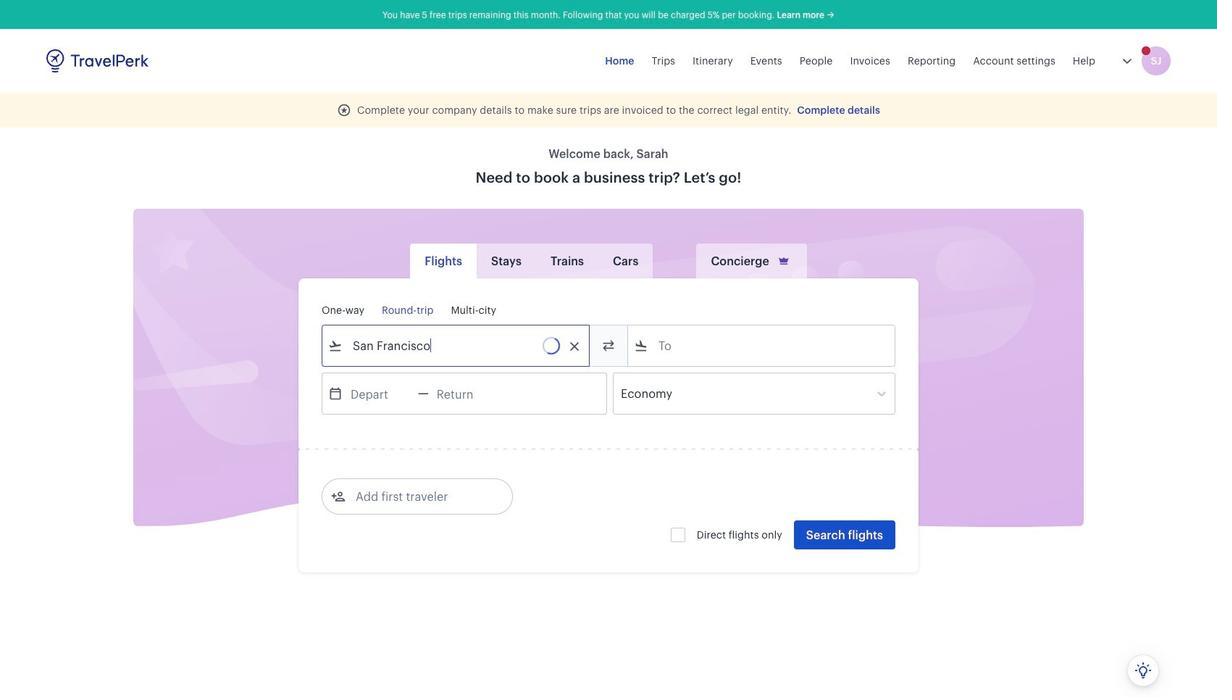 Task type: locate. For each thing, give the bounding box(es) containing it.
Depart text field
[[343, 373, 418, 414]]

Add first traveler search field
[[346, 485, 497, 508]]

Return text field
[[429, 373, 504, 414]]



Task type: describe. For each thing, give the bounding box(es) containing it.
To search field
[[649, 334, 876, 357]]

From search field
[[343, 334, 570, 357]]



